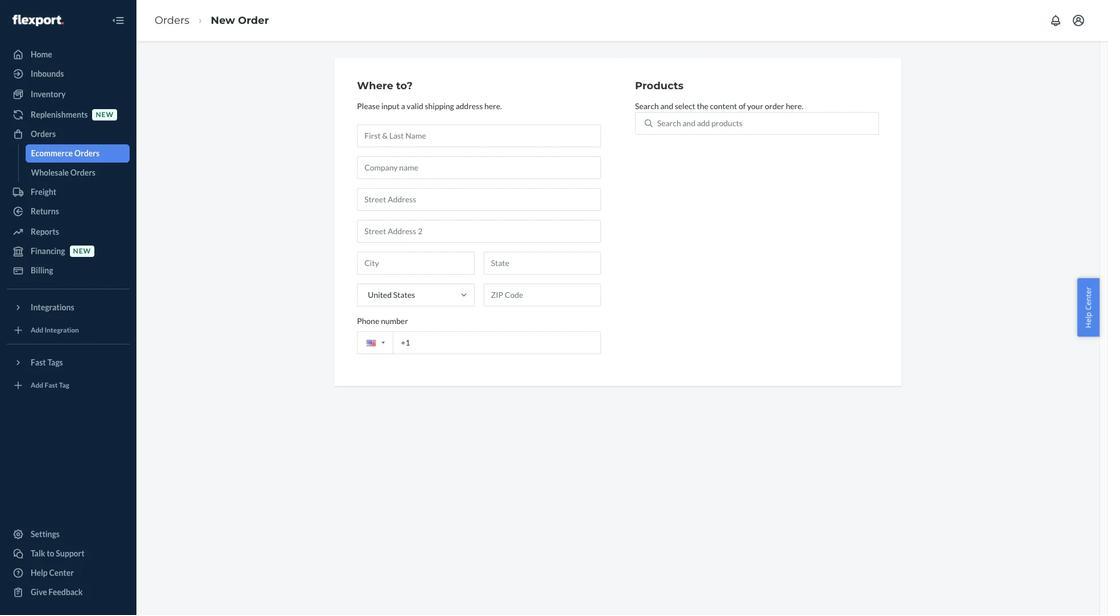 Task type: vqa. For each thing, say whether or not it's contained in the screenshot.
phone number
yes



Task type: locate. For each thing, give the bounding box(es) containing it.
1 vertical spatial center
[[49, 568, 74, 578]]

integration
[[45, 326, 79, 335]]

to?
[[396, 80, 413, 92]]

orders link up ecommerce orders
[[7, 125, 130, 143]]

add
[[31, 326, 43, 335], [31, 381, 43, 390]]

0 vertical spatial new
[[96, 111, 114, 119]]

replenishments
[[31, 110, 88, 119]]

1 vertical spatial fast
[[45, 381, 58, 390]]

0 vertical spatial and
[[661, 101, 674, 111]]

add integration link
[[7, 321, 130, 340]]

2 add from the top
[[31, 381, 43, 390]]

and
[[661, 101, 674, 111], [683, 118, 696, 128]]

1 vertical spatial help
[[31, 568, 48, 578]]

add for add integration
[[31, 326, 43, 335]]

0 vertical spatial search
[[635, 101, 659, 111]]

1 horizontal spatial and
[[683, 118, 696, 128]]

ecommerce orders link
[[25, 144, 130, 163]]

1 vertical spatial and
[[683, 118, 696, 128]]

and left add
[[683, 118, 696, 128]]

here. right order
[[786, 101, 804, 111]]

0 horizontal spatial orders link
[[7, 125, 130, 143]]

center inside 'button'
[[1084, 287, 1094, 310]]

Company name text field
[[357, 156, 601, 179]]

1 horizontal spatial help center
[[1084, 287, 1094, 328]]

freight link
[[7, 183, 130, 201]]

add integration
[[31, 326, 79, 335]]

0 vertical spatial orders link
[[155, 14, 190, 27]]

1 horizontal spatial new
[[96, 111, 114, 119]]

0 horizontal spatial new
[[73, 247, 91, 256]]

fast
[[31, 358, 46, 367], [45, 381, 58, 390]]

here. right address
[[485, 101, 502, 111]]

inbounds link
[[7, 65, 130, 83]]

1 horizontal spatial center
[[1084, 287, 1094, 310]]

and left select
[[661, 101, 674, 111]]

1 vertical spatial orders link
[[7, 125, 130, 143]]

breadcrumbs navigation
[[146, 4, 278, 37]]

orders left the new
[[155, 14, 190, 27]]

1 horizontal spatial orders link
[[155, 14, 190, 27]]

billing link
[[7, 262, 130, 280]]

search
[[635, 101, 659, 111], [658, 118, 681, 128]]

help center
[[1084, 287, 1094, 328], [31, 568, 74, 578]]

settings
[[31, 530, 60, 539]]

0 vertical spatial help
[[1084, 312, 1094, 328]]

wholesale
[[31, 168, 69, 177]]

inventory
[[31, 89, 66, 99]]

orders link left the new
[[155, 14, 190, 27]]

1 (702) 123-4567 telephone field
[[357, 332, 601, 354]]

1 horizontal spatial here.
[[786, 101, 804, 111]]

fast left tags
[[31, 358, 46, 367]]

1 add from the top
[[31, 326, 43, 335]]

1 vertical spatial add
[[31, 381, 43, 390]]

products
[[712, 118, 743, 128]]

add inside "link"
[[31, 326, 43, 335]]

billing
[[31, 266, 53, 275]]

0 horizontal spatial and
[[661, 101, 674, 111]]

of
[[739, 101, 746, 111]]

0 horizontal spatial help
[[31, 568, 48, 578]]

0 horizontal spatial help center
[[31, 568, 74, 578]]

help center link
[[7, 564, 130, 582]]

1 vertical spatial new
[[73, 247, 91, 256]]

orders down ecommerce orders link on the top left of the page
[[70, 168, 96, 177]]

new
[[96, 111, 114, 119], [73, 247, 91, 256]]

First & Last Name text field
[[357, 124, 601, 147]]

orders
[[155, 14, 190, 27], [31, 129, 56, 139], [74, 148, 100, 158], [70, 168, 96, 177]]

add fast tag link
[[7, 377, 130, 395]]

support
[[56, 549, 85, 559]]

search up "search" image in the top of the page
[[635, 101, 659, 111]]

valid
[[407, 101, 424, 111]]

here.
[[485, 101, 502, 111], [786, 101, 804, 111]]

1 vertical spatial search
[[658, 118, 681, 128]]

add left integration
[[31, 326, 43, 335]]

center
[[1084, 287, 1094, 310], [49, 568, 74, 578]]

united states: + 1 image
[[382, 342, 385, 344]]

ZIP Code text field
[[484, 284, 601, 306]]

help
[[1084, 312, 1094, 328], [31, 568, 48, 578]]

new down reports link
[[73, 247, 91, 256]]

0 horizontal spatial here.
[[485, 101, 502, 111]]

orders inside "link"
[[70, 168, 96, 177]]

orders link
[[155, 14, 190, 27], [7, 125, 130, 143]]

reports
[[31, 227, 59, 237]]

0 vertical spatial add
[[31, 326, 43, 335]]

feedback
[[49, 588, 83, 597]]

0 vertical spatial fast
[[31, 358, 46, 367]]

and for select
[[661, 101, 674, 111]]

add down fast tags
[[31, 381, 43, 390]]

talk to support button
[[7, 545, 130, 563]]

integrations button
[[7, 299, 130, 317]]

order
[[765, 101, 785, 111]]

0 vertical spatial help center
[[1084, 287, 1094, 328]]

fast left tag
[[45, 381, 58, 390]]

fast tags
[[31, 358, 63, 367]]

1 horizontal spatial help
[[1084, 312, 1094, 328]]

1 vertical spatial help center
[[31, 568, 74, 578]]

and for add
[[683, 118, 696, 128]]

please input a valid shipping address here.
[[357, 101, 502, 111]]

returns
[[31, 206, 59, 216]]

reports link
[[7, 223, 130, 241]]

new down inventory link
[[96, 111, 114, 119]]

0 horizontal spatial center
[[49, 568, 74, 578]]

search right "search" image in the top of the page
[[658, 118, 681, 128]]

help center button
[[1078, 279, 1100, 337]]

fast inside the add fast tag link
[[45, 381, 58, 390]]

0 vertical spatial center
[[1084, 287, 1094, 310]]

1 here. from the left
[[485, 101, 502, 111]]

number
[[381, 316, 408, 326]]



Task type: describe. For each thing, give the bounding box(es) containing it.
order
[[238, 14, 269, 27]]

orders up the ecommerce
[[31, 129, 56, 139]]

financing
[[31, 246, 65, 256]]

where
[[357, 80, 393, 92]]

orders inside breadcrumbs navigation
[[155, 14, 190, 27]]

City text field
[[357, 252, 475, 275]]

fast tags button
[[7, 354, 130, 372]]

give feedback
[[31, 588, 83, 597]]

give feedback button
[[7, 584, 130, 602]]

close navigation image
[[111, 14, 125, 27]]

content
[[710, 101, 737, 111]]

flexport logo image
[[13, 15, 64, 26]]

settings link
[[7, 526, 130, 544]]

new for replenishments
[[96, 111, 114, 119]]

search for search and add products
[[658, 118, 681, 128]]

home
[[31, 49, 52, 59]]

freight
[[31, 187, 56, 197]]

add for add fast tag
[[31, 381, 43, 390]]

tags
[[47, 358, 63, 367]]

open account menu image
[[1072, 14, 1086, 27]]

add
[[697, 118, 710, 128]]

search and select the content of your order here.
[[635, 101, 804, 111]]

wholesale orders
[[31, 168, 96, 177]]

Street Address text field
[[357, 188, 601, 211]]

your
[[748, 101, 764, 111]]

Street Address 2 text field
[[357, 220, 601, 243]]

help inside 'button'
[[1084, 312, 1094, 328]]

tag
[[59, 381, 69, 390]]

phone
[[357, 316, 380, 326]]

a
[[401, 101, 405, 111]]

wholesale orders link
[[25, 164, 130, 182]]

ecommerce orders
[[31, 148, 100, 158]]

help center inside 'button'
[[1084, 287, 1094, 328]]

new order link
[[211, 14, 269, 27]]

the
[[697, 101, 709, 111]]

fast inside fast tags dropdown button
[[31, 358, 46, 367]]

address
[[456, 101, 483, 111]]

shipping
[[425, 101, 454, 111]]

products
[[635, 80, 684, 92]]

talk to support
[[31, 549, 85, 559]]

ecommerce
[[31, 148, 73, 158]]

search and add products
[[658, 118, 743, 128]]

home link
[[7, 46, 130, 64]]

new for financing
[[73, 247, 91, 256]]

inbounds
[[31, 69, 64, 78]]

to
[[47, 549, 54, 559]]

new order
[[211, 14, 269, 27]]

add fast tag
[[31, 381, 69, 390]]

talk
[[31, 549, 45, 559]]

united states
[[368, 290, 415, 300]]

phone number
[[357, 316, 408, 326]]

2 here. from the left
[[786, 101, 804, 111]]

orders link inside breadcrumbs navigation
[[155, 14, 190, 27]]

orders up wholesale orders "link"
[[74, 148, 100, 158]]

inventory link
[[7, 85, 130, 104]]

search image
[[645, 119, 653, 127]]

open notifications image
[[1049, 14, 1063, 27]]

new
[[211, 14, 235, 27]]

integrations
[[31, 303, 74, 312]]

input
[[381, 101, 400, 111]]

states
[[393, 290, 415, 300]]

please
[[357, 101, 380, 111]]

select
[[675, 101, 696, 111]]

united
[[368, 290, 392, 300]]

State text field
[[484, 252, 601, 275]]

search for search and select the content of your order here.
[[635, 101, 659, 111]]

give
[[31, 588, 47, 597]]

where to?
[[357, 80, 413, 92]]

returns link
[[7, 203, 130, 221]]



